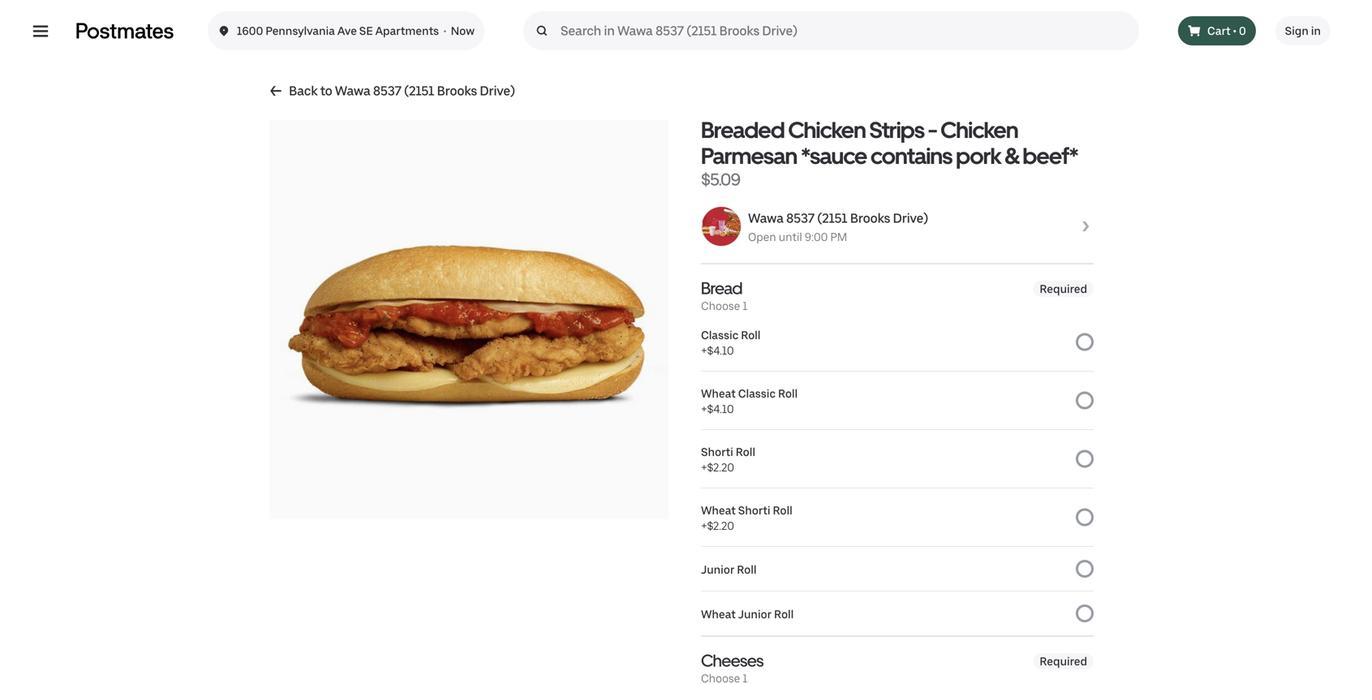 Task type: describe. For each thing, give the bounding box(es) containing it.
(2151 inside wawa 8537 (2151 brooks drive) open until 9:00 pm
[[817, 211, 848, 226]]

cart • 0
[[1208, 24, 1246, 38]]

0 horizontal spatial 8537
[[373, 83, 402, 99]]

roll inside classic roll + $4.10
[[741, 328, 761, 342]]

wheat for $4.10
[[701, 387, 736, 401]]

wawa 8537 (2151 brooks drive) open until 9:00 pm
[[748, 211, 928, 244]]

required for bread
[[1040, 282, 1087, 296]]

brooks inside wawa 8537 (2151 brooks drive) open until 9:00 pm
[[850, 211, 890, 226]]

contains
[[871, 142, 952, 169]]

shorti roll + $2.20
[[701, 445, 756, 474]]

breaded chicken strips - chicken parmesan *sauce contains pork & beef* $5.09
[[701, 116, 1078, 189]]

roll inside wheat shorti roll + $2.20
[[773, 504, 793, 517]]

cheeses
[[701, 650, 764, 671]]

sign in link
[[1276, 16, 1331, 45]]

0 horizontal spatial junior
[[701, 563, 735, 577]]

+ inside wheat shorti roll + $2.20
[[701, 519, 707, 533]]

$2.20 inside shorti roll + $2.20
[[707, 461, 734, 474]]

roll inside wheat classic roll + $4.10
[[778, 387, 798, 401]]

wawa inside wawa 8537 (2151 brooks drive) open until 9:00 pm
[[748, 211, 784, 226]]

$5.09
[[701, 169, 740, 189]]

breaded
[[701, 116, 785, 143]]

sign in
[[1285, 24, 1321, 38]]

2 chicken from the left
[[941, 116, 1018, 143]]

$2.20 inside wheat shorti roll + $2.20
[[707, 519, 734, 533]]

$4.10 inside classic roll + $4.10
[[707, 344, 734, 357]]

1600
[[237, 24, 263, 38]]

now
[[451, 24, 475, 38]]

-
[[928, 116, 937, 143]]

bread
[[701, 278, 742, 298]]

until
[[779, 230, 802, 244]]

classic inside wheat classic roll + $4.10
[[738, 387, 776, 401]]

1 chicken from the left
[[788, 116, 866, 143]]

ave
[[337, 24, 357, 38]]

apartments
[[375, 24, 439, 38]]

8537 inside wawa 8537 (2151 brooks drive) open until 9:00 pm
[[786, 211, 815, 226]]

to
[[320, 83, 332, 99]]

back to wawa 8537 (2151 brooks drive)
[[289, 83, 515, 99]]

back to wawa 8537 (2151 brooks drive) link
[[269, 81, 515, 101]]

main navigation menu image
[[32, 23, 49, 39]]

sign
[[1285, 24, 1309, 38]]

strips
[[870, 116, 924, 143]]

0 horizontal spatial wawa
[[335, 83, 370, 99]]

drive) inside wawa 8537 (2151 brooks drive) open until 9:00 pm
[[893, 211, 928, 226]]

back
[[289, 83, 318, 99]]

3 wheat from the top
[[701, 607, 736, 621]]

pork
[[956, 142, 1001, 169]]

cart
[[1208, 24, 1231, 38]]

wheat junior roll
[[701, 607, 794, 621]]

0 horizontal spatial drive)
[[480, 83, 515, 99]]

wheat classic roll + $4.10
[[701, 387, 798, 416]]

shorti inside shorti roll + $2.20
[[701, 445, 733, 459]]

1 vertical spatial junior
[[738, 607, 772, 621]]

1600 pennsylvania ave se apartments • now
[[237, 24, 475, 38]]

bread choose 1
[[701, 278, 748, 313]]

se
[[359, 24, 373, 38]]

1 • from the left
[[444, 24, 446, 38]]

beef*
[[1023, 142, 1078, 169]]



Task type: locate. For each thing, give the bounding box(es) containing it.
8537 up until
[[786, 211, 815, 226]]

wheat
[[701, 387, 736, 401], [701, 504, 736, 517], [701, 607, 736, 621]]

classic inside classic roll + $4.10
[[701, 328, 739, 342]]

0 horizontal spatial •
[[444, 24, 446, 38]]

brooks down the breaded chicken strips - chicken parmesan *sauce contains pork & beef* $5.09
[[850, 211, 890, 226]]

brooks
[[437, 83, 477, 99], [850, 211, 890, 226]]

parmesan
[[701, 142, 797, 169]]

junior
[[701, 563, 735, 577], [738, 607, 772, 621]]

0 vertical spatial shorti
[[701, 445, 733, 459]]

1 $2.20 from the top
[[707, 461, 734, 474]]

(2151 up pm
[[817, 211, 848, 226]]

1 vertical spatial wawa
[[748, 211, 784, 226]]

+ up 'junior roll'
[[701, 519, 707, 533]]

+ inside wheat classic roll + $4.10
[[701, 402, 707, 416]]

choose
[[701, 299, 740, 313]]

wheat down 'junior roll'
[[701, 607, 736, 621]]

2 wheat from the top
[[701, 504, 736, 517]]

• left now
[[444, 24, 446, 38]]

wheat down shorti roll + $2.20 at the right of the page
[[701, 504, 736, 517]]

shorti down shorti roll + $2.20 at the right of the page
[[738, 504, 771, 517]]

postmates home image
[[75, 21, 175, 41]]

pm
[[831, 230, 847, 244]]

wawa
[[335, 83, 370, 99], [748, 211, 784, 226]]

1 vertical spatial classic
[[738, 387, 776, 401]]

1 required from the top
[[1040, 282, 1087, 296]]

4 + from the top
[[701, 519, 707, 533]]

chicken left strips
[[788, 116, 866, 143]]

2 required from the top
[[1040, 655, 1087, 668]]

+
[[701, 344, 707, 357], [701, 402, 707, 416], [701, 461, 707, 474], [701, 519, 707, 533]]

brooks down now
[[437, 83, 477, 99]]

0 vertical spatial $4.10
[[707, 344, 734, 357]]

shorti inside wheat shorti roll + $2.20
[[738, 504, 771, 517]]

$4.10 down the choose at the top right of page
[[707, 344, 734, 357]]

classic down the choose at the top right of page
[[701, 328, 739, 342]]

1 vertical spatial brooks
[[850, 211, 890, 226]]

roll
[[741, 328, 761, 342], [778, 387, 798, 401], [736, 445, 756, 459], [773, 504, 793, 517], [737, 563, 757, 577], [774, 607, 794, 621]]

$2.20
[[707, 461, 734, 474], [707, 519, 734, 533]]

+ inside classic roll + $4.10
[[701, 344, 707, 357]]

wheat down classic roll + $4.10
[[701, 387, 736, 401]]

1 vertical spatial drive)
[[893, 211, 928, 226]]

1 horizontal spatial •
[[1233, 24, 1237, 38]]

$2.20 up 'junior roll'
[[707, 519, 734, 533]]

1 vertical spatial (2151
[[817, 211, 848, 226]]

0 vertical spatial $2.20
[[707, 461, 734, 474]]

0 vertical spatial wawa
[[335, 83, 370, 99]]

0 horizontal spatial shorti
[[701, 445, 733, 459]]

$2.20 up wheat shorti roll + $2.20
[[707, 461, 734, 474]]

+ inside shorti roll + $2.20
[[701, 461, 707, 474]]

$4.10 inside wheat classic roll + $4.10
[[707, 402, 734, 416]]

2 + from the top
[[701, 402, 707, 416]]

0 horizontal spatial (2151
[[404, 83, 434, 99]]

1 vertical spatial required
[[1040, 655, 1087, 668]]

8537 right the to
[[373, 83, 402, 99]]

0 vertical spatial 8537
[[373, 83, 402, 99]]

wawa up open
[[748, 211, 784, 226]]

chicken right the "-"
[[941, 116, 1018, 143]]

0 vertical spatial junior
[[701, 563, 735, 577]]

junior roll
[[701, 563, 757, 577]]

0 vertical spatial wheat
[[701, 387, 736, 401]]

chicken
[[788, 116, 866, 143], [941, 116, 1018, 143]]

+ down the choose at the top right of page
[[701, 344, 707, 357]]

roll inside shorti roll + $2.20
[[736, 445, 756, 459]]

required for cheeses
[[1040, 655, 1087, 668]]

classic roll + $4.10
[[701, 328, 761, 357]]

$4.10
[[707, 344, 734, 357], [707, 402, 734, 416]]

0 vertical spatial classic
[[701, 328, 739, 342]]

0 vertical spatial drive)
[[480, 83, 515, 99]]

0
[[1239, 24, 1246, 38]]

required
[[1040, 282, 1087, 296], [1040, 655, 1087, 668]]

2 $4.10 from the top
[[707, 402, 734, 416]]

2 • from the left
[[1233, 24, 1237, 38]]

junior up wheat junior roll
[[701, 563, 735, 577]]

0 horizontal spatial brooks
[[437, 83, 477, 99]]

1 + from the top
[[701, 344, 707, 357]]

wheat inside wheat shorti roll + $2.20
[[701, 504, 736, 517]]

1 horizontal spatial chicken
[[941, 116, 1018, 143]]

shorti
[[701, 445, 733, 459], [738, 504, 771, 517]]

1 vertical spatial $2.20
[[707, 519, 734, 533]]

wheat inside wheat classic roll + $4.10
[[701, 387, 736, 401]]

1 horizontal spatial drive)
[[893, 211, 928, 226]]

2 $2.20 from the top
[[707, 519, 734, 533]]

shorti down wheat classic roll + $4.10
[[701, 445, 733, 459]]

classic down classic roll + $4.10
[[738, 387, 776, 401]]

2 vertical spatial wheat
[[701, 607, 736, 621]]

1 horizontal spatial wawa
[[748, 211, 784, 226]]

(2151 down apartments
[[404, 83, 434, 99]]

pennsylvania
[[266, 24, 335, 38]]

•
[[444, 24, 446, 38], [1233, 24, 1237, 38]]

&
[[1005, 142, 1019, 169]]

1 vertical spatial 8537
[[786, 211, 815, 226]]

$4.10 up shorti roll + $2.20 at the right of the page
[[707, 402, 734, 416]]

(2151
[[404, 83, 434, 99], [817, 211, 848, 226]]

in
[[1311, 24, 1321, 38]]

*sauce
[[801, 142, 867, 169]]

1
[[743, 299, 748, 313]]

deliver to image
[[217, 21, 230, 41]]

+ up shorti roll + $2.20 at the right of the page
[[701, 402, 707, 416]]

drive)
[[480, 83, 515, 99], [893, 211, 928, 226]]

1 horizontal spatial 8537
[[786, 211, 815, 226]]

0 horizontal spatial chicken
[[788, 116, 866, 143]]

1 $4.10 from the top
[[707, 344, 734, 357]]

1 wheat from the top
[[701, 387, 736, 401]]

junior up cheeses at the bottom
[[738, 607, 772, 621]]

0 vertical spatial (2151
[[404, 83, 434, 99]]

0 vertical spatial required
[[1040, 282, 1087, 296]]

1 horizontal spatial shorti
[[738, 504, 771, 517]]

1 vertical spatial shorti
[[738, 504, 771, 517]]

+ up wheat shorti roll + $2.20
[[701, 461, 707, 474]]

3 + from the top
[[701, 461, 707, 474]]

classic
[[701, 328, 739, 342], [738, 387, 776, 401]]

wheat shorti roll + $2.20
[[701, 504, 793, 533]]

8537
[[373, 83, 402, 99], [786, 211, 815, 226]]

0 vertical spatial brooks
[[437, 83, 477, 99]]

open
[[748, 230, 776, 244]]

1 vertical spatial $4.10
[[707, 402, 734, 416]]

1 horizontal spatial (2151
[[817, 211, 848, 226]]

• left 0
[[1233, 24, 1237, 38]]

Search in Wawa 8537 (2151 Brooks Drive) text field
[[561, 21, 1133, 41]]

1 horizontal spatial junior
[[738, 607, 772, 621]]

9:00
[[805, 230, 828, 244]]

wawa right the to
[[335, 83, 370, 99]]

1 vertical spatial wheat
[[701, 504, 736, 517]]

1 horizontal spatial brooks
[[850, 211, 890, 226]]

wheat for $2.20
[[701, 504, 736, 517]]



Task type: vqa. For each thing, say whether or not it's contained in the screenshot.
the rightmost BROOKS
yes



